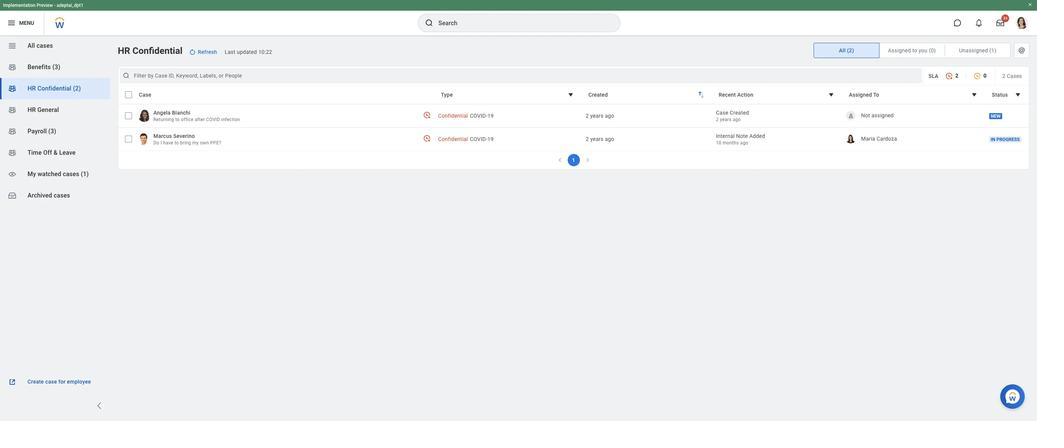 Task type: vqa. For each thing, say whether or not it's contained in the screenshot.
the View printable version (PDF) 'image'
no



Task type: locate. For each thing, give the bounding box(es) containing it.
0 horizontal spatial all
[[28, 42, 35, 49]]

confidential covid-19
[[438, 113, 494, 119], [438, 136, 494, 142]]

hr down benefits
[[28, 85, 36, 92]]

caret down image right status
[[1014, 90, 1023, 100]]

all (2) tab panel
[[118, 66, 1030, 170]]

0 horizontal spatial case
[[139, 92, 151, 98]]

ppe?
[[210, 140, 221, 146]]

contact card matrix manager image inside payroll (3) link
[[8, 127, 17, 136]]

chevron right image
[[95, 402, 104, 411]]

clock exclamation image
[[974, 72, 982, 80]]

contact card matrix manager image
[[8, 106, 17, 115], [8, 148, 17, 158]]

created inside case created 2 years ago
[[730, 110, 749, 116]]

time to resolve - overdue element for severino
[[423, 135, 431, 142]]

assigned left "you"
[[888, 47, 911, 54]]

list
[[0, 35, 110, 207]]

2 confidential covid-19 from the top
[[438, 136, 494, 142]]

0 horizontal spatial (1)
[[81, 171, 89, 178]]

(3)
[[52, 64, 60, 71], [48, 128, 56, 135]]

1 vertical spatial created
[[730, 110, 749, 116]]

0 vertical spatial (2)
[[847, 47, 854, 54]]

hr left 'general'
[[28, 106, 36, 114]]

1 vertical spatial 19
[[488, 136, 494, 142]]

hr for hr general
[[28, 106, 36, 114]]

(3) for benefits (3)
[[52, 64, 60, 71]]

assigned
[[888, 47, 911, 54], [849, 92, 872, 98]]

1 horizontal spatial assigned
[[888, 47, 911, 54]]

0 vertical spatial cases
[[37, 42, 53, 49]]

assigned for assigned to you (0)
[[888, 47, 911, 54]]

grid view image
[[8, 41, 17, 51]]

0 vertical spatial created
[[589, 92, 608, 98]]

angela bianchi returning to office after covid infection
[[153, 110, 240, 122]]

(1) right watched
[[81, 171, 89, 178]]

Filter by Case ID, Keyword, Labels, or People text field
[[134, 72, 911, 80]]

2 cases
[[1003, 73, 1023, 79]]

sla
[[929, 73, 939, 79]]

ago
[[605, 113, 614, 119], [733, 117, 741, 122], [605, 136, 614, 142], [741, 140, 749, 146]]

1 vertical spatial cases
[[63, 171, 79, 178]]

1 horizontal spatial (2)
[[847, 47, 854, 54]]

(1) inside 'link'
[[81, 171, 89, 178]]

confidential left reset icon
[[133, 46, 183, 56]]

do i have to bring my own ppe? button
[[153, 140, 221, 146]]

in progress
[[991, 137, 1020, 142]]

assigned to
[[849, 92, 880, 98]]

for
[[58, 379, 66, 385]]

hr up search icon on the left of the page
[[118, 46, 130, 56]]

to inside angela bianchi returning to office after covid infection
[[175, 117, 180, 122]]

2 time to resolve - overdue element from the top
[[423, 135, 431, 142]]

case inside case created 2 years ago
[[716, 110, 729, 116]]

time to resolve - overdue element down time to resolve - overdue image
[[423, 135, 431, 142]]

1 horizontal spatial case
[[716, 110, 729, 116]]

notifications large image
[[976, 19, 983, 27]]

all for all cases
[[28, 42, 35, 49]]

10:22
[[258, 49, 272, 55]]

0 vertical spatial 19
[[488, 113, 494, 119]]

menu
[[19, 20, 34, 26]]

created inside button
[[589, 92, 608, 98]]

1 caret down image from the left
[[566, 90, 576, 100]]

(3) for payroll (3)
[[48, 128, 56, 135]]

contact card matrix manager image inside time off & leave link
[[8, 148, 17, 158]]

implementation
[[3, 3, 35, 8]]

all inside list
[[28, 42, 35, 49]]

0 vertical spatial hr
[[118, 46, 130, 56]]

benefits (3) link
[[0, 57, 110, 78]]

confidential
[[133, 46, 183, 56], [37, 85, 71, 92], [438, 113, 468, 119], [438, 136, 468, 142]]

to left "you"
[[913, 47, 918, 54]]

1 horizontal spatial caret down image
[[827, 90, 836, 100]]

assigned inside all (2) tab panel
[[849, 92, 872, 98]]

1 vertical spatial (3)
[[48, 128, 56, 135]]

caret down image inside status button
[[1014, 90, 1023, 100]]

3 contact card matrix manager image from the top
[[8, 127, 17, 136]]

assigned for assigned to
[[849, 92, 872, 98]]

inbox image
[[8, 191, 17, 201]]

1 vertical spatial assigned
[[849, 92, 872, 98]]

1 vertical spatial confidential covid-19
[[438, 136, 494, 142]]

all (2)
[[839, 47, 854, 54]]

cases right watched
[[63, 171, 79, 178]]

2 2 years ago from the top
[[586, 136, 614, 142]]

all for all (2)
[[839, 47, 846, 54]]

returning
[[153, 117, 174, 122]]

(1) right unassigned
[[990, 47, 997, 54]]

contact card matrix manager image inside benefits (3) link
[[8, 63, 17, 72]]

hr general link
[[0, 100, 110, 121]]

case
[[139, 92, 151, 98], [716, 110, 729, 116]]

1 time to resolve - overdue element from the top
[[423, 111, 431, 119]]

0 vertical spatial to
[[913, 47, 918, 54]]

caret down image inside assigned to button
[[970, 90, 979, 100]]

2 years ago
[[586, 113, 614, 119], [586, 136, 614, 142]]

1 19 from the top
[[488, 113, 494, 119]]

contact card matrix manager image inside hr general link
[[8, 106, 17, 115]]

1 horizontal spatial all
[[839, 47, 846, 54]]

at tag mention image
[[1018, 46, 1027, 55]]

cases down my watched cases (1)
[[54, 192, 70, 199]]

confidential down benefits (3) link
[[37, 85, 71, 92]]

marcus
[[153, 133, 172, 139]]

(2) inside button
[[847, 47, 854, 54]]

chevron right small image
[[584, 157, 591, 164]]

have
[[163, 140, 173, 146]]

own
[[200, 140, 209, 146]]

2 19 from the top
[[488, 136, 494, 142]]

1 2 years ago from the top
[[586, 113, 614, 119]]

1 vertical spatial (2)
[[73, 85, 81, 92]]

caret down image for assigned to
[[970, 90, 979, 100]]

2 contact card matrix manager image from the top
[[8, 84, 17, 93]]

caret down image
[[970, 90, 979, 100], [1014, 90, 1023, 100]]

create case for employee link
[[8, 378, 103, 387]]

1 vertical spatial contact card matrix manager image
[[8, 84, 17, 93]]

|
[[966, 73, 967, 79]]

contact card matrix manager image for hr
[[8, 84, 17, 93]]

2 caret down image from the left
[[827, 90, 836, 100]]

confidential covid-19 for case created
[[438, 113, 494, 119]]

created button
[[584, 88, 711, 102]]

0 vertical spatial covid-
[[470, 113, 488, 119]]

1 horizontal spatial caret down image
[[1014, 90, 1023, 100]]

0 horizontal spatial caret down image
[[566, 90, 576, 100]]

2 vertical spatial contact card matrix manager image
[[8, 127, 17, 136]]

(2) inside list
[[73, 85, 81, 92]]

contact card matrix manager image up visible image
[[8, 148, 17, 158]]

angela
[[153, 110, 171, 116]]

unassigned (1) button
[[946, 43, 1011, 58]]

years
[[591, 113, 604, 119], [720, 117, 732, 122], [591, 136, 604, 142]]

2 caret down image from the left
[[1014, 90, 1023, 100]]

2 button
[[942, 69, 963, 83]]

hr confidential
[[118, 46, 183, 56]]

1 vertical spatial to
[[175, 117, 180, 122]]

cases for archived cases
[[54, 192, 70, 199]]

contact card matrix manager image inside hr confidential (2) link
[[8, 84, 17, 93]]

create
[[28, 379, 44, 385]]

caret down image
[[566, 90, 576, 100], [827, 90, 836, 100]]

time off & leave
[[28, 149, 76, 157]]

(1) inside button
[[990, 47, 997, 54]]

(1)
[[990, 47, 997, 54], [81, 171, 89, 178]]

contact card matrix manager image
[[8, 63, 17, 72], [8, 84, 17, 93], [8, 127, 17, 136]]

updated
[[237, 49, 257, 55]]

1 covid- from the top
[[470, 113, 488, 119]]

0 vertical spatial contact card matrix manager image
[[8, 106, 17, 115]]

implementation preview -   adeptai_dpt1
[[3, 3, 83, 8]]

benefits
[[28, 64, 51, 71]]

0 vertical spatial (1)
[[990, 47, 997, 54]]

bring
[[180, 140, 191, 146]]

cases for all cases
[[37, 42, 53, 49]]

status
[[992, 92, 1008, 98]]

menu banner
[[0, 0, 1038, 35]]

all inside all (2) button
[[839, 47, 846, 54]]

0 horizontal spatial assigned
[[849, 92, 872, 98]]

cases up benefits (3) on the top left of page
[[37, 42, 53, 49]]

contact card matrix manager image left hr general
[[8, 106, 17, 115]]

1 vertical spatial hr
[[28, 85, 36, 92]]

progress
[[997, 137, 1020, 142]]

time to resolve - overdue element
[[423, 111, 431, 119], [423, 135, 431, 142]]

general
[[37, 106, 59, 114]]

0 vertical spatial confidential covid-19
[[438, 113, 494, 119]]

1 vertical spatial contact card matrix manager image
[[8, 148, 17, 158]]

search image
[[425, 18, 434, 28]]

2 covid- from the top
[[470, 136, 488, 142]]

0 vertical spatial case
[[139, 92, 151, 98]]

1 contact card matrix manager image from the top
[[8, 106, 17, 115]]

to
[[913, 47, 918, 54], [175, 117, 180, 122], [175, 140, 179, 146]]

1 vertical spatial 2 years ago
[[586, 136, 614, 142]]

ext link image
[[8, 378, 17, 387]]

covid- for case created
[[470, 113, 488, 119]]

(3) right benefits
[[52, 64, 60, 71]]

justify image
[[7, 18, 16, 28]]

0 vertical spatial assigned
[[888, 47, 911, 54]]

Search Workday  search field
[[439, 15, 605, 31]]

leave
[[59, 149, 76, 157]]

cases
[[37, 42, 53, 49], [63, 171, 79, 178], [54, 192, 70, 199]]

after
[[195, 117, 205, 122]]

2 contact card matrix manager image from the top
[[8, 148, 17, 158]]

2 vertical spatial hr
[[28, 106, 36, 114]]

confidential down type
[[438, 113, 468, 119]]

cases inside 'link'
[[63, 171, 79, 178]]

1 caret down image from the left
[[970, 90, 979, 100]]

0 horizontal spatial caret down image
[[970, 90, 979, 100]]

0 horizontal spatial created
[[589, 92, 608, 98]]

assigned left to
[[849, 92, 872, 98]]

0 vertical spatial contact card matrix manager image
[[8, 63, 17, 72]]

contact card matrix manager image for benefits
[[8, 63, 17, 72]]

0 vertical spatial time to resolve - overdue element
[[423, 111, 431, 119]]

caret down image inside type button
[[566, 90, 576, 100]]

1 button
[[568, 154, 580, 166]]

(3) right payroll
[[48, 128, 56, 135]]

caret down image inside "recent action" 'button'
[[827, 90, 836, 100]]

status button
[[987, 88, 1028, 102]]

infection
[[221, 117, 240, 122]]

1 confidential covid-19 from the top
[[438, 113, 494, 119]]

user image
[[848, 113, 854, 119]]

tab list
[[814, 43, 1030, 58]]

1 vertical spatial time to resolve - overdue element
[[423, 135, 431, 142]]

to right have on the top of page
[[175, 140, 179, 146]]

0 vertical spatial 2 years ago
[[586, 113, 614, 119]]

years for internal
[[591, 136, 604, 142]]

1 horizontal spatial created
[[730, 110, 749, 116]]

1 vertical spatial (1)
[[81, 171, 89, 178]]

contact card matrix manager image for payroll
[[8, 127, 17, 136]]

0 horizontal spatial (2)
[[73, 85, 81, 92]]

1 vertical spatial covid-
[[470, 136, 488, 142]]

0 vertical spatial (3)
[[52, 64, 60, 71]]

caret down image down clock exclamation icon
[[970, 90, 979, 100]]

2 vertical spatial cases
[[54, 192, 70, 199]]

months
[[723, 140, 739, 146]]

filter by case id, keyword, labels, or people. type label: to find cases with specific labels applied element
[[120, 68, 922, 83]]

time to resolve - overdue element up time to resolve - overdue icon at left
[[423, 111, 431, 119]]

19
[[488, 113, 494, 119], [488, 136, 494, 142]]

contact card matrix manager image for hr general
[[8, 106, 17, 115]]

1 contact card matrix manager image from the top
[[8, 63, 17, 72]]

all
[[28, 42, 35, 49], [839, 47, 846, 54]]

hr
[[118, 46, 130, 56], [28, 85, 36, 92], [28, 106, 36, 114]]

1 horizontal spatial (1)
[[990, 47, 997, 54]]

1 vertical spatial case
[[716, 110, 729, 116]]

to down bianchi
[[175, 117, 180, 122]]

covid-
[[470, 113, 488, 119], [470, 136, 488, 142]]

2 vertical spatial to
[[175, 140, 179, 146]]



Task type: describe. For each thing, give the bounding box(es) containing it.
all cases
[[28, 42, 53, 49]]

2 inside case created 2 years ago
[[716, 117, 719, 122]]

hr for hr confidential
[[118, 46, 130, 56]]

close environment banner image
[[1028, 2, 1033, 7]]

to inside marcus severino do i have to bring my own ppe?
[[175, 140, 179, 146]]

2 years ago for internal
[[586, 136, 614, 142]]

menu button
[[0, 11, 44, 35]]

i
[[161, 140, 162, 146]]

internal note added 10 months ago
[[716, 133, 766, 146]]

assigned to button
[[844, 88, 984, 102]]

hr general
[[28, 106, 59, 114]]

last updated 10:22
[[225, 49, 272, 55]]

hr confidential (2) link
[[0, 78, 110, 100]]

preview
[[37, 3, 53, 8]]

marcus severino do i have to bring my own ppe?
[[153, 133, 221, 146]]

clock x image
[[946, 72, 953, 80]]

ago inside case created 2 years ago
[[733, 117, 741, 122]]

to
[[874, 92, 880, 98]]

time to resolve - overdue image
[[423, 135, 431, 142]]

payroll
[[28, 128, 47, 135]]

inbox large image
[[997, 19, 1005, 27]]

covid- for internal note added
[[470, 136, 488, 142]]

profile logan mcneil image
[[1016, 17, 1028, 31]]

added
[[750, 133, 766, 139]]

new
[[991, 114, 1001, 119]]

list containing all cases
[[0, 35, 110, 207]]

cases
[[1007, 73, 1023, 79]]

33
[[1004, 16, 1008, 20]]

you
[[919, 47, 928, 54]]

watched
[[38, 171, 61, 178]]

not
[[862, 112, 870, 119]]

reset image
[[189, 48, 196, 56]]

19 for case
[[488, 113, 494, 119]]

search image
[[122, 72, 130, 80]]

all (2) button
[[814, 43, 879, 58]]

1
[[572, 157, 575, 163]]

archived cases link
[[0, 185, 110, 207]]

caret down image for status
[[1014, 90, 1023, 100]]

recent action button
[[714, 88, 841, 102]]

sort up image
[[696, 89, 705, 98]]

0 button
[[970, 69, 991, 83]]

case created 2 years ago
[[716, 110, 749, 122]]

unassigned (1)
[[960, 47, 997, 54]]

last
[[225, 49, 235, 55]]

confidential covid-19 for internal note added
[[438, 136, 494, 142]]

tab list containing all (2)
[[814, 43, 1030, 58]]

assigned to you (0)
[[888, 47, 936, 54]]

refresh button
[[186, 46, 222, 58]]

years for case
[[591, 113, 604, 119]]

my watched cases (1) link
[[0, 164, 110, 185]]

time off & leave link
[[0, 142, 110, 164]]

note
[[736, 133, 748, 139]]

create case for employee
[[28, 379, 91, 385]]

chevron left small image
[[556, 157, 564, 164]]

confidential right time to resolve - overdue icon at left
[[438, 136, 468, 142]]

confidential inside hr confidential (2) link
[[37, 85, 71, 92]]

internal
[[716, 133, 735, 139]]

payroll (3) link
[[0, 121, 110, 142]]

assigned to you (0) button
[[880, 43, 945, 58]]

hr confidential (2)
[[28, 85, 81, 92]]

type
[[441, 92, 453, 98]]

covid
[[206, 117, 220, 122]]

archived
[[28, 192, 52, 199]]

33 button
[[992, 15, 1010, 31]]

my watched cases (1)
[[28, 171, 89, 178]]

(0)
[[929, 47, 936, 54]]

2 years ago for case
[[586, 113, 614, 119]]

time to resolve - overdue image
[[423, 111, 431, 119]]

-
[[54, 3, 56, 8]]

unassigned
[[960, 47, 988, 54]]

0
[[984, 73, 987, 79]]

case
[[45, 379, 57, 385]]

time
[[28, 149, 42, 157]]

bianchi
[[172, 110, 190, 116]]

contact card matrix manager image for time off & leave
[[8, 148, 17, 158]]

&
[[54, 149, 58, 157]]

not assigned
[[862, 112, 894, 119]]

action
[[738, 92, 754, 98]]

to inside button
[[913, 47, 918, 54]]

severino
[[173, 133, 195, 139]]

archived cases
[[28, 192, 70, 199]]

visible image
[[8, 170, 17, 179]]

type button
[[436, 88, 581, 102]]

maria cardoza
[[862, 136, 897, 142]]

returning to office after covid infection button
[[153, 117, 240, 123]]

caret down image for type
[[566, 90, 576, 100]]

assigned
[[872, 112, 894, 119]]

time to resolve - overdue element for bianchi
[[423, 111, 431, 119]]

hr for hr confidential (2)
[[28, 85, 36, 92]]

maria
[[862, 136, 876, 142]]

case for case
[[139, 92, 151, 98]]

cardoza
[[877, 136, 897, 142]]

years inside case created 2 years ago
[[720, 117, 732, 122]]

in
[[991, 137, 996, 142]]

sort down image
[[698, 91, 707, 101]]

19 for internal
[[488, 136, 494, 142]]

refresh
[[198, 49, 217, 55]]

employee
[[67, 379, 91, 385]]

caret down image for recent action
[[827, 90, 836, 100]]

office
[[181, 117, 194, 122]]

10
[[716, 140, 722, 146]]

recent action
[[719, 92, 754, 98]]

my
[[28, 171, 36, 178]]

all cases link
[[0, 35, 110, 57]]

recent
[[719, 92, 736, 98]]

2 inside 2 button
[[956, 73, 959, 79]]

adeptai_dpt1
[[57, 3, 83, 8]]

ago inside "internal note added 10 months ago"
[[741, 140, 749, 146]]

case for case created 2 years ago
[[716, 110, 729, 116]]

benefits (3)
[[28, 64, 60, 71]]



